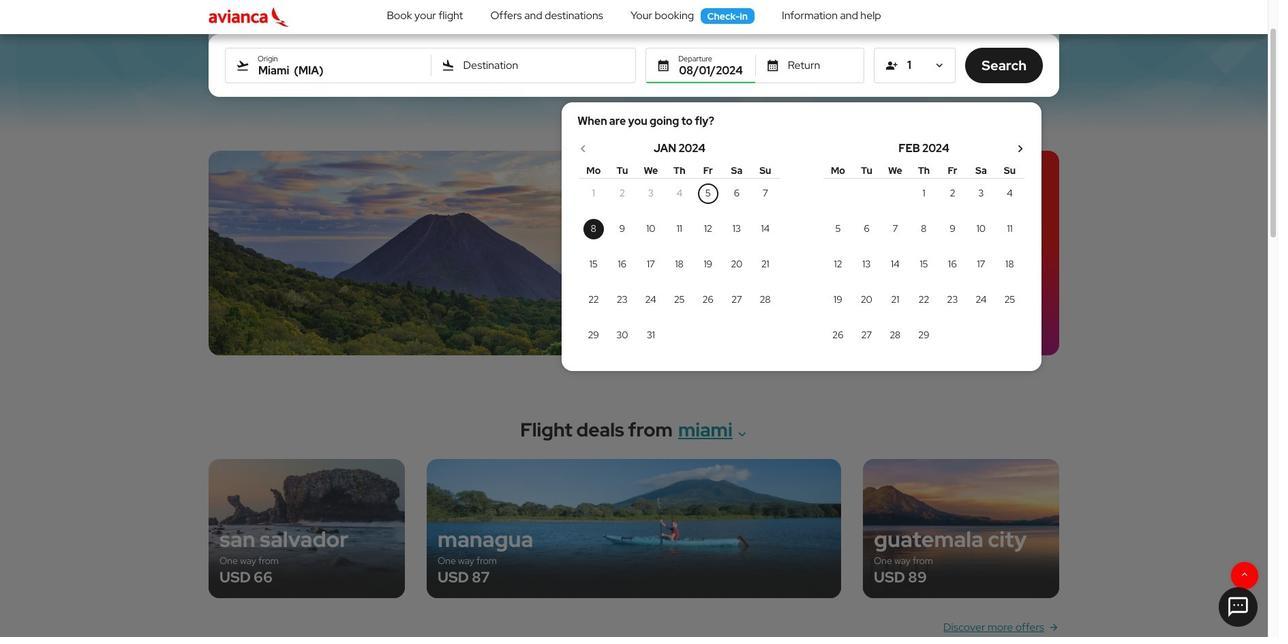 Task type: locate. For each thing, give the bounding box(es) containing it.
1 horizontal spatial grid
[[824, 165, 1025, 358]]

row
[[580, 180, 780, 216], [824, 180, 1025, 216], [580, 216, 780, 251], [824, 216, 1025, 251], [580, 251, 780, 287], [824, 251, 1025, 287], [580, 287, 780, 322], [824, 287, 1025, 322], [580, 322, 780, 358], [824, 322, 1025, 358]]

3-1-2024 cell
[[637, 183, 666, 213]]

2 grid from the left
[[824, 165, 1025, 358]]

Destination text field
[[431, 48, 637, 83]]

4-1-2024 cell
[[666, 183, 694, 213]]

0 horizontal spatial grid
[[580, 165, 780, 358]]

grid
[[580, 165, 780, 358], [824, 165, 1025, 358]]



Task type: describe. For each thing, give the bounding box(es) containing it.
1-1-2024 cell
[[580, 183, 608, 213]]

avianca image
[[209, 8, 289, 27]]

1 grid from the left
[[580, 165, 780, 358]]

2-1-2024 cell
[[608, 183, 637, 213]]



Task type: vqa. For each thing, say whether or not it's contained in the screenshot.
5-1-2024 Cell
no



